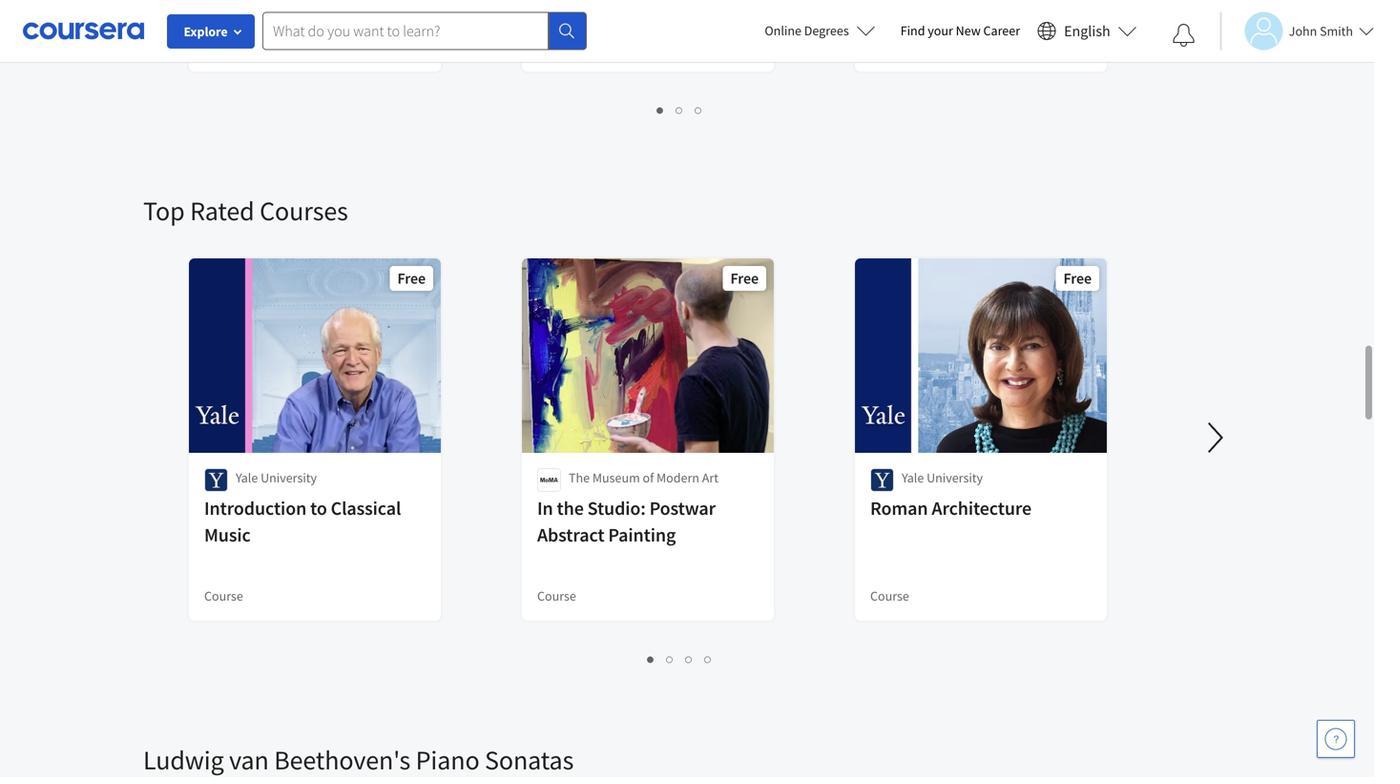 Task type: locate. For each thing, give the bounding box(es) containing it.
1 inside top rated courses carousel element
[[648, 650, 655, 668]]

john
[[1289, 22, 1317, 40]]

0 horizontal spatial free
[[397, 269, 426, 288]]

top rated courses carousel element
[[143, 136, 1374, 686]]

2 for 3 button for first list
[[676, 100, 684, 118]]

3 button
[[689, 98, 709, 120], [680, 648, 699, 670]]

1 horizontal spatial 1
[[657, 100, 665, 118]]

1 yale university from the left
[[236, 470, 317, 487]]

0 horizontal spatial university
[[261, 470, 317, 487]]

specialization link
[[187, 0, 443, 73]]

yale university
[[236, 470, 317, 487], [902, 470, 983, 487]]

2 button
[[670, 98, 689, 120], [661, 648, 680, 670]]

1 vertical spatial list
[[191, 648, 1169, 670]]

1 vertical spatial 2
[[667, 650, 674, 668]]

university
[[261, 470, 317, 487], [927, 470, 983, 487]]

2 yale from the left
[[902, 470, 924, 487]]

1 horizontal spatial yale
[[902, 470, 924, 487]]

of
[[643, 470, 654, 487]]

to
[[310, 497, 327, 521]]

free
[[397, 269, 426, 288], [731, 269, 759, 288], [1064, 269, 1092, 288]]

2 free from the left
[[731, 269, 759, 288]]

introduction to classical music
[[204, 497, 401, 547]]

ludwig van beethoven's piano sonatas
[[143, 744, 574, 777]]

roman
[[870, 497, 928, 521]]

2 inside top rated courses carousel element
[[667, 650, 674, 668]]

next slide image
[[1193, 415, 1239, 461]]

3 down course link
[[695, 100, 703, 118]]

3 button for list within top rated courses carousel element
[[680, 648, 699, 670]]

1 horizontal spatial yale university
[[902, 470, 983, 487]]

the
[[569, 470, 590, 487]]

0 vertical spatial 1 button
[[651, 98, 670, 120]]

in the studio: postwar abstract painting
[[537, 497, 716, 547]]

explore button
[[167, 14, 255, 49]]

0 vertical spatial 2 button
[[670, 98, 689, 120]]

course
[[537, 38, 576, 55], [204, 588, 243, 605], [537, 588, 576, 605], [870, 588, 909, 605]]

yale university up roman architecture at the right bottom of the page
[[902, 470, 983, 487]]

0 vertical spatial list
[[191, 98, 1169, 120]]

2 button for 1 button associated with list within top rated courses carousel element's 3 button
[[661, 648, 680, 670]]

2 for list within top rated courses carousel element's 3 button
[[667, 650, 674, 668]]

course for in the studio: postwar abstract painting
[[537, 588, 576, 605]]

0 horizontal spatial 3
[[686, 650, 693, 668]]

0 horizontal spatial yale university
[[236, 470, 317, 487]]

1 vertical spatial 2 button
[[661, 648, 680, 670]]

beethoven's
[[274, 744, 411, 777]]

abstract
[[537, 523, 605, 547]]

None search field
[[262, 12, 587, 50]]

1 free from the left
[[397, 269, 426, 288]]

top rated courses
[[143, 194, 348, 228]]

coursera image
[[23, 16, 144, 46]]

modern
[[657, 470, 699, 487]]

0 horizontal spatial 1
[[648, 650, 655, 668]]

1 left '4' button
[[648, 650, 655, 668]]

university up roman architecture at the right bottom of the page
[[927, 470, 983, 487]]

0 vertical spatial 1
[[657, 100, 665, 118]]

1 down course link
[[657, 100, 665, 118]]

2 down course link
[[676, 100, 684, 118]]

3 button down course link
[[689, 98, 709, 120]]

course for roman architecture
[[870, 588, 909, 605]]

sonatas
[[485, 744, 574, 777]]

online
[[765, 22, 802, 39]]

yale university for roman
[[902, 470, 983, 487]]

van
[[229, 744, 269, 777]]

rated
[[190, 194, 254, 228]]

1 button
[[651, 98, 670, 120], [642, 648, 661, 670]]

yale university up introduction
[[236, 470, 317, 487]]

1 vertical spatial 1 button
[[642, 648, 661, 670]]

2 university from the left
[[927, 470, 983, 487]]

1 yale from the left
[[236, 470, 258, 487]]

specialization
[[204, 38, 282, 55]]

yale right yale university icon
[[902, 470, 924, 487]]

architecture
[[932, 497, 1032, 521]]

1 horizontal spatial university
[[927, 470, 983, 487]]

the museum of modern art image
[[537, 469, 561, 492]]

new
[[956, 22, 981, 39]]

help center image
[[1325, 728, 1348, 751]]

1 horizontal spatial free
[[731, 269, 759, 288]]

What do you want to learn? text field
[[262, 12, 549, 50]]

your
[[928, 22, 953, 39]]

3 left '4' button
[[686, 650, 693, 668]]

1 button down course link
[[651, 98, 670, 120]]

yale university for introduction
[[236, 470, 317, 487]]

0 vertical spatial 2
[[676, 100, 684, 118]]

yale
[[236, 470, 258, 487], [902, 470, 924, 487]]

museum
[[593, 470, 640, 487]]

painting
[[608, 523, 676, 547]]

1 vertical spatial 3 button
[[680, 648, 699, 670]]

3 button for first list
[[689, 98, 709, 120]]

1 horizontal spatial 3
[[695, 100, 703, 118]]

course link
[[520, 0, 776, 73]]

3 button left 4
[[680, 648, 699, 670]]

yale for introduction
[[236, 470, 258, 487]]

2 button left '4' button
[[661, 648, 680, 670]]

1 university from the left
[[261, 470, 317, 487]]

art
[[702, 470, 719, 487]]

2 horizontal spatial free
[[1064, 269, 1092, 288]]

1 vertical spatial 1
[[648, 650, 655, 668]]

yale right yale university image
[[236, 470, 258, 487]]

free for studio:
[[731, 269, 759, 288]]

john smith
[[1289, 22, 1353, 40]]

1
[[657, 100, 665, 118], [648, 650, 655, 668]]

course for introduction to classical music
[[204, 588, 243, 605]]

online degrees
[[765, 22, 849, 39]]

2 button down course link
[[670, 98, 689, 120]]

2
[[676, 100, 684, 118], [667, 650, 674, 668]]

show notifications image
[[1173, 24, 1196, 47]]

0 horizontal spatial 2
[[667, 650, 674, 668]]

2 list from the top
[[191, 648, 1169, 670]]

1 horizontal spatial 2
[[676, 100, 684, 118]]

yale university image
[[204, 469, 228, 492]]

0 vertical spatial 3 button
[[689, 98, 709, 120]]

1 button for 3 button for first list
[[651, 98, 670, 120]]

3 inside top rated courses carousel element
[[686, 650, 693, 668]]

1 button for list within top rated courses carousel element's 3 button
[[642, 648, 661, 670]]

find your new career link
[[891, 19, 1030, 43]]

3
[[695, 100, 703, 118], [686, 650, 693, 668]]

1 button left '4' button
[[642, 648, 661, 670]]

0 horizontal spatial yale
[[236, 470, 258, 487]]

university up to
[[261, 470, 317, 487]]

0 vertical spatial 3
[[695, 100, 703, 118]]

list
[[191, 98, 1169, 120], [191, 648, 1169, 670]]

smith
[[1320, 22, 1353, 40]]

2 left '4' button
[[667, 650, 674, 668]]

1 vertical spatial 3
[[686, 650, 693, 668]]

roman architecture
[[870, 497, 1032, 521]]

free for classical
[[397, 269, 426, 288]]

2 yale university from the left
[[902, 470, 983, 487]]



Task type: describe. For each thing, give the bounding box(es) containing it.
yale for roman
[[902, 470, 924, 487]]

classical
[[331, 497, 401, 521]]

explore
[[184, 23, 228, 40]]

the
[[557, 497, 584, 521]]

the museum of modern art
[[569, 470, 719, 487]]

music
[[204, 523, 251, 547]]

degrees
[[804, 22, 849, 39]]

english
[[1064, 21, 1111, 41]]

career
[[983, 22, 1020, 39]]

1 list from the top
[[191, 98, 1169, 120]]

john smith button
[[1220, 12, 1374, 50]]

4
[[705, 650, 712, 668]]

piano
[[416, 744, 480, 777]]

introduction
[[204, 497, 307, 521]]

ludwig
[[143, 744, 224, 777]]

find your new career
[[901, 22, 1020, 39]]

yale university image
[[870, 469, 894, 492]]

english button
[[1030, 0, 1145, 62]]

find
[[901, 22, 925, 39]]

list inside top rated courses carousel element
[[191, 648, 1169, 670]]

4 button
[[699, 648, 718, 670]]

university for to
[[261, 470, 317, 487]]

studio:
[[588, 497, 646, 521]]

2 button for 1 button related to 3 button for first list
[[670, 98, 689, 120]]

top
[[143, 194, 185, 228]]

in
[[537, 497, 553, 521]]

online degrees button
[[750, 10, 891, 52]]

university for architecture
[[927, 470, 983, 487]]

courses
[[260, 194, 348, 228]]

3 free from the left
[[1064, 269, 1092, 288]]

postwar
[[649, 497, 716, 521]]



Task type: vqa. For each thing, say whether or not it's contained in the screenshot.
Top Rated Courses Carousel 'element'
yes



